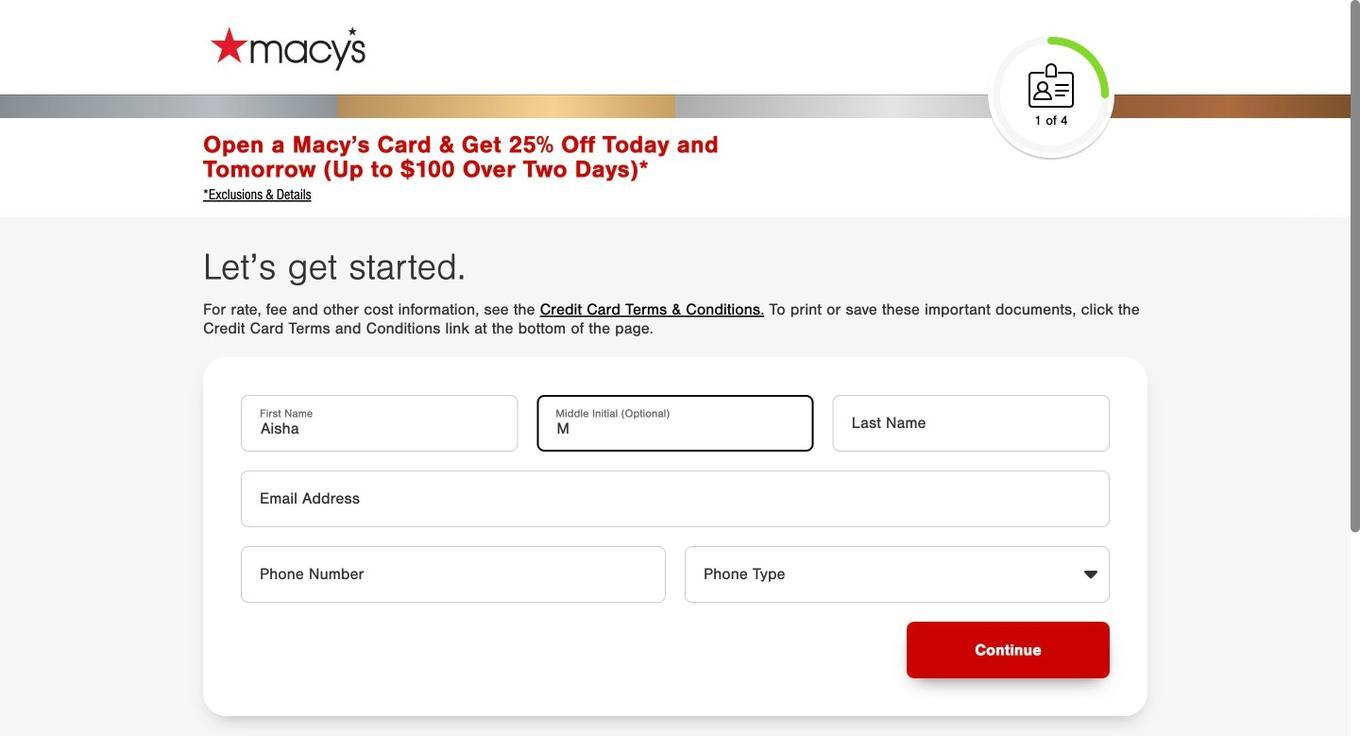 Task type: describe. For each thing, give the bounding box(es) containing it.
Last Name field
[[833, 395, 1110, 452]]

First Name text field
[[241, 395, 518, 452]]

Phone Number field
[[241, 546, 666, 603]]

1 vertical spatial figure
[[1082, 565, 1101, 584]]



Task type: locate. For each thing, give the bounding box(es) containing it.
0 horizontal spatial figure
[[1025, 60, 1078, 112]]

Middle Initial (Optional) text field
[[537, 395, 814, 452]]

1 horizontal spatial figure
[[1082, 565, 1101, 584]]

Email Address field
[[241, 471, 1110, 527]]

advertisement element
[[0, 94, 1351, 217]]

0 vertical spatial figure
[[1025, 60, 1078, 112]]

macy's application form element
[[203, 9, 562, 85]]

macy's application form image
[[205, 23, 371, 74], [205, 23, 371, 74]]

figure
[[1025, 60, 1078, 112], [1082, 565, 1101, 584]]



